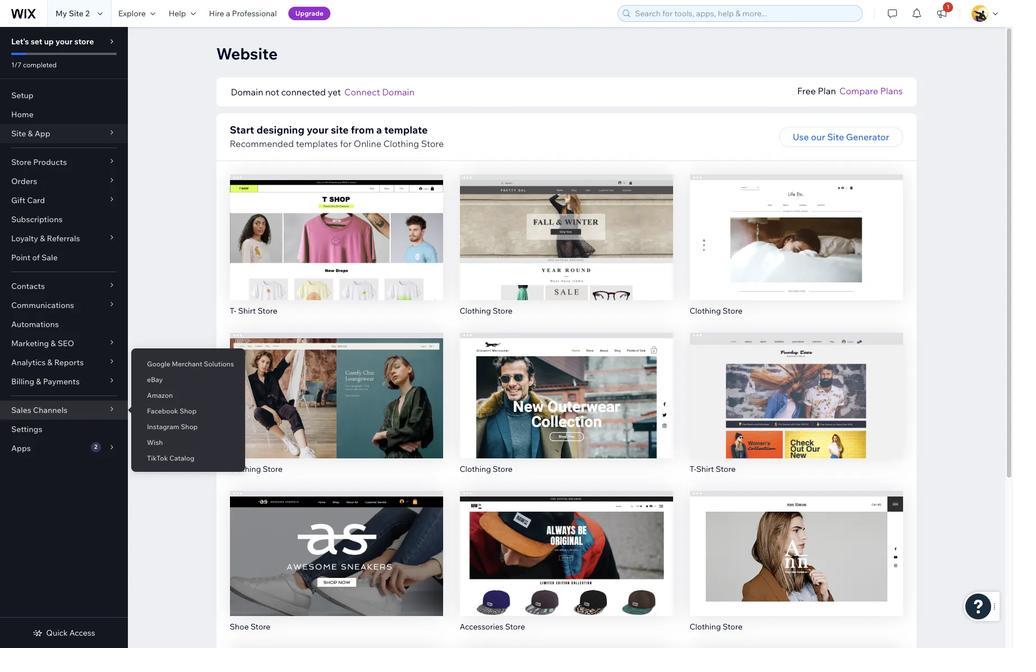 Task type: describe. For each thing, give the bounding box(es) containing it.
gift
[[11, 195, 25, 205]]

1/7
[[11, 61, 21, 69]]

domain not connected yet connect domain
[[231, 86, 415, 98]]

hire a professional link
[[202, 0, 284, 27]]

let's set up your store
[[11, 36, 94, 47]]

instagram
[[147, 423, 179, 431]]

sidebar element
[[0, 27, 128, 648]]

clothing inside start designing your site from a template recommended templates for online clothing store
[[384, 138, 419, 149]]

channels
[[33, 405, 68, 415]]

automations
[[11, 319, 59, 330]]

communications
[[11, 300, 74, 310]]

billing
[[11, 377, 34, 387]]

Search for tools, apps, help & more... field
[[632, 6, 859, 21]]

communications button
[[0, 296, 128, 315]]

billing & payments
[[11, 377, 80, 387]]

quick access button
[[33, 628, 95, 638]]

point of sale
[[11, 253, 58, 263]]

google
[[147, 360, 170, 368]]

wish
[[147, 438, 163, 447]]

catalog
[[170, 454, 195, 463]]

point of sale link
[[0, 248, 128, 267]]

facebook shop
[[147, 407, 197, 415]]

hire
[[209, 8, 224, 19]]

site & app button
[[0, 124, 128, 143]]

setup link
[[0, 86, 128, 105]]

google merchant solutions
[[147, 360, 234, 368]]

free
[[798, 85, 817, 97]]

generator
[[847, 131, 890, 143]]

my
[[56, 8, 67, 19]]

1 horizontal spatial site
[[69, 8, 84, 19]]

t- for t-shirt store
[[690, 464, 697, 474]]

templates
[[296, 138, 338, 149]]

help button
[[162, 0, 202, 27]]

gift card
[[11, 195, 45, 205]]

sales channels button
[[0, 401, 128, 420]]

1 domain from the left
[[231, 86, 263, 98]]

upgrade
[[296, 9, 324, 17]]

billing & payments button
[[0, 372, 128, 391]]

store products
[[11, 157, 67, 167]]

& for loyalty
[[40, 234, 45, 244]]

sale
[[42, 253, 58, 263]]

completed
[[23, 61, 57, 69]]

settings
[[11, 424, 42, 435]]

store
[[74, 36, 94, 47]]

quick access
[[46, 628, 95, 638]]

shoe
[[230, 622, 249, 632]]

instagram shop link
[[131, 418, 245, 437]]

recommended
[[230, 138, 294, 149]]

explore
[[118, 8, 146, 19]]

sales
[[11, 405, 31, 415]]

1 button
[[930, 0, 955, 27]]

google merchant solutions link
[[131, 355, 245, 374]]

of
[[32, 253, 40, 263]]

website
[[216, 44, 278, 63]]

card
[[27, 195, 45, 205]]

app
[[35, 129, 50, 139]]

my site 2
[[56, 8, 90, 19]]

seo
[[58, 339, 74, 349]]

loyalty
[[11, 234, 38, 244]]

free plan compare plans
[[798, 85, 904, 97]]

t- shirt store
[[230, 306, 278, 316]]

tiktok
[[147, 454, 168, 463]]

connect domain button
[[345, 85, 415, 99]]

t- for t- shirt store
[[230, 306, 237, 316]]

sales channels
[[11, 405, 68, 415]]

yet
[[328, 86, 341, 98]]

wish link
[[131, 433, 245, 452]]

& for site
[[28, 129, 33, 139]]

1
[[947, 3, 950, 11]]

a inside start designing your site from a template recommended templates for online clothing store
[[377, 124, 382, 136]]

accessories
[[460, 622, 504, 632]]

contacts button
[[0, 277, 128, 296]]

use our site generator button
[[780, 127, 904, 147]]

ebay link
[[131, 371, 245, 390]]

site inside popup button
[[11, 129, 26, 139]]

home link
[[0, 105, 128, 124]]

solutions
[[204, 360, 234, 368]]

connected
[[281, 86, 326, 98]]

online
[[354, 138, 382, 149]]

shop for instagram shop
[[181, 423, 198, 431]]

professional
[[232, 8, 277, 19]]

point
[[11, 253, 30, 263]]

loyalty & referrals button
[[0, 229, 128, 248]]



Task type: vqa. For each thing, say whether or not it's contained in the screenshot.
the top Remove
no



Task type: locate. For each thing, give the bounding box(es) containing it.
view button
[[313, 242, 360, 262], [543, 242, 591, 262], [773, 242, 821, 262], [313, 400, 360, 420], [543, 400, 591, 420], [773, 400, 821, 420], [313, 558, 360, 578], [543, 558, 591, 578], [773, 558, 821, 578]]

plan
[[819, 85, 837, 97]]

site right our
[[828, 131, 845, 143]]

template
[[385, 124, 428, 136]]

& for billing
[[36, 377, 41, 387]]

shirt
[[238, 306, 256, 316], [697, 464, 715, 474]]

t-shirt store
[[690, 464, 736, 474]]

store inside start designing your site from a template recommended templates for online clothing store
[[421, 138, 444, 149]]

0 horizontal spatial t-
[[230, 306, 237, 316]]

compare
[[840, 85, 879, 97]]

amazon link
[[131, 386, 245, 405]]

use
[[793, 131, 810, 143]]

upgrade button
[[289, 7, 330, 20]]

payments
[[43, 377, 80, 387]]

store
[[421, 138, 444, 149], [11, 157, 31, 167], [258, 306, 278, 316], [493, 306, 513, 316], [723, 306, 743, 316], [263, 464, 283, 474], [493, 464, 513, 474], [716, 464, 736, 474], [251, 622, 271, 632], [506, 622, 525, 632], [723, 622, 743, 632]]

1 vertical spatial your
[[307, 124, 329, 136]]

gift card button
[[0, 191, 128, 210]]

products
[[33, 157, 67, 167]]

compare plans button
[[840, 84, 904, 98]]

0 horizontal spatial 2
[[85, 8, 90, 19]]

& for analytics
[[47, 358, 53, 368]]

1/7 completed
[[11, 61, 57, 69]]

marketing & seo
[[11, 339, 74, 349]]

& inside popup button
[[40, 234, 45, 244]]

not
[[265, 86, 279, 98]]

site
[[69, 8, 84, 19], [11, 129, 26, 139], [828, 131, 845, 143]]

analytics & reports button
[[0, 353, 128, 372]]

2
[[85, 8, 90, 19], [94, 443, 97, 451]]

for
[[340, 138, 352, 149]]

automations link
[[0, 315, 128, 334]]

2 domain from the left
[[382, 86, 415, 98]]

shop down the amazon link
[[180, 407, 197, 415]]

site inside button
[[828, 131, 845, 143]]

analytics
[[11, 358, 46, 368]]

help
[[169, 8, 186, 19]]

hire a professional
[[209, 8, 277, 19]]

& inside popup button
[[28, 129, 33, 139]]

site
[[331, 124, 349, 136]]

plans
[[881, 85, 904, 97]]

0 horizontal spatial your
[[56, 36, 73, 47]]

shop down the facebook shop link
[[181, 423, 198, 431]]

2 horizontal spatial site
[[828, 131, 845, 143]]

domain left not
[[231, 86, 263, 98]]

& inside 'dropdown button'
[[36, 377, 41, 387]]

0 horizontal spatial shirt
[[238, 306, 256, 316]]

instagram shop
[[147, 423, 198, 431]]

1 horizontal spatial a
[[377, 124, 382, 136]]

marketing & seo button
[[0, 334, 128, 353]]

domain
[[231, 86, 263, 98], [382, 86, 415, 98]]

& inside "popup button"
[[51, 339, 56, 349]]

your inside the sidebar "element"
[[56, 36, 73, 47]]

site down home
[[11, 129, 26, 139]]

site right my
[[69, 8, 84, 19]]

merchant
[[172, 360, 202, 368]]

home
[[11, 109, 34, 120]]

facebook
[[147, 407, 178, 415]]

1 horizontal spatial your
[[307, 124, 329, 136]]

0 vertical spatial t-
[[230, 306, 237, 316]]

clothing store
[[460, 306, 513, 316], [690, 306, 743, 316], [230, 464, 283, 474], [460, 464, 513, 474], [690, 622, 743, 632]]

& inside dropdown button
[[47, 358, 53, 368]]

start designing your site from a template recommended templates for online clothing store
[[230, 124, 444, 149]]

2 down "settings" link
[[94, 443, 97, 451]]

shoe store
[[230, 622, 271, 632]]

0 vertical spatial 2
[[85, 8, 90, 19]]

& right loyalty
[[40, 234, 45, 244]]

1 horizontal spatial 2
[[94, 443, 97, 451]]

shirt for t-shirt store
[[697, 464, 715, 474]]

facebook shop link
[[131, 402, 245, 421]]

& left seo
[[51, 339, 56, 349]]

tiktok catalog
[[147, 454, 195, 463]]

your
[[56, 36, 73, 47], [307, 124, 329, 136]]

view
[[326, 246, 347, 258], [556, 246, 577, 258], [786, 246, 807, 258], [326, 405, 347, 416], [556, 405, 577, 416], [786, 405, 807, 416], [326, 563, 347, 574], [556, 563, 577, 574], [786, 563, 807, 574]]

domain right 'connect'
[[382, 86, 415, 98]]

0 horizontal spatial site
[[11, 129, 26, 139]]

& left reports
[[47, 358, 53, 368]]

store inside dropdown button
[[11, 157, 31, 167]]

0 vertical spatial your
[[56, 36, 73, 47]]

orders button
[[0, 172, 128, 191]]

site & app
[[11, 129, 50, 139]]

store products button
[[0, 153, 128, 172]]

your inside start designing your site from a template recommended templates for online clothing store
[[307, 124, 329, 136]]

shirt for t- shirt store
[[238, 306, 256, 316]]

shop for facebook shop
[[180, 407, 197, 415]]

marketing
[[11, 339, 49, 349]]

2 inside the sidebar "element"
[[94, 443, 97, 451]]

1 vertical spatial a
[[377, 124, 382, 136]]

edit button
[[313, 218, 360, 239], [543, 218, 590, 239], [773, 218, 820, 239], [313, 376, 360, 397], [543, 376, 590, 397], [773, 376, 820, 397], [313, 535, 360, 555], [543, 535, 590, 555], [773, 535, 820, 555]]

quick
[[46, 628, 68, 638]]

your right the 'up'
[[56, 36, 73, 47]]

edit
[[328, 223, 345, 234], [558, 223, 575, 234], [788, 223, 805, 234], [328, 381, 345, 392], [558, 381, 575, 392], [788, 381, 805, 392], [328, 539, 345, 550], [558, 539, 575, 550], [788, 539, 805, 550]]

designing
[[257, 124, 305, 136]]

& for marketing
[[51, 339, 56, 349]]

shop inside instagram shop link
[[181, 423, 198, 431]]

use our site generator
[[793, 131, 890, 143]]

0 vertical spatial a
[[226, 8, 230, 19]]

referrals
[[47, 234, 80, 244]]

& left app at top
[[28, 129, 33, 139]]

set
[[31, 36, 42, 47]]

up
[[44, 36, 54, 47]]

setup
[[11, 90, 34, 100]]

1 vertical spatial shirt
[[697, 464, 715, 474]]

1 horizontal spatial t-
[[690, 464, 697, 474]]

1 vertical spatial shop
[[181, 423, 198, 431]]

from
[[351, 124, 374, 136]]

1 vertical spatial t-
[[690, 464, 697, 474]]

shop inside the facebook shop link
[[180, 407, 197, 415]]

a right from
[[377, 124, 382, 136]]

& right the "billing"
[[36, 377, 41, 387]]

ebay
[[147, 376, 163, 384]]

0 vertical spatial shop
[[180, 407, 197, 415]]

0 vertical spatial shirt
[[238, 306, 256, 316]]

2 right my
[[85, 8, 90, 19]]

your up templates
[[307, 124, 329, 136]]

0 horizontal spatial a
[[226, 8, 230, 19]]

1 horizontal spatial domain
[[382, 86, 415, 98]]

1 horizontal spatial shirt
[[697, 464, 715, 474]]

start
[[230, 124, 254, 136]]

1 vertical spatial 2
[[94, 443, 97, 451]]

a right hire
[[226, 8, 230, 19]]

0 horizontal spatial domain
[[231, 86, 263, 98]]

let's
[[11, 36, 29, 47]]

tiktok catalog link
[[131, 449, 245, 468]]

apps
[[11, 443, 31, 454]]

&
[[28, 129, 33, 139], [40, 234, 45, 244], [51, 339, 56, 349], [47, 358, 53, 368], [36, 377, 41, 387]]



